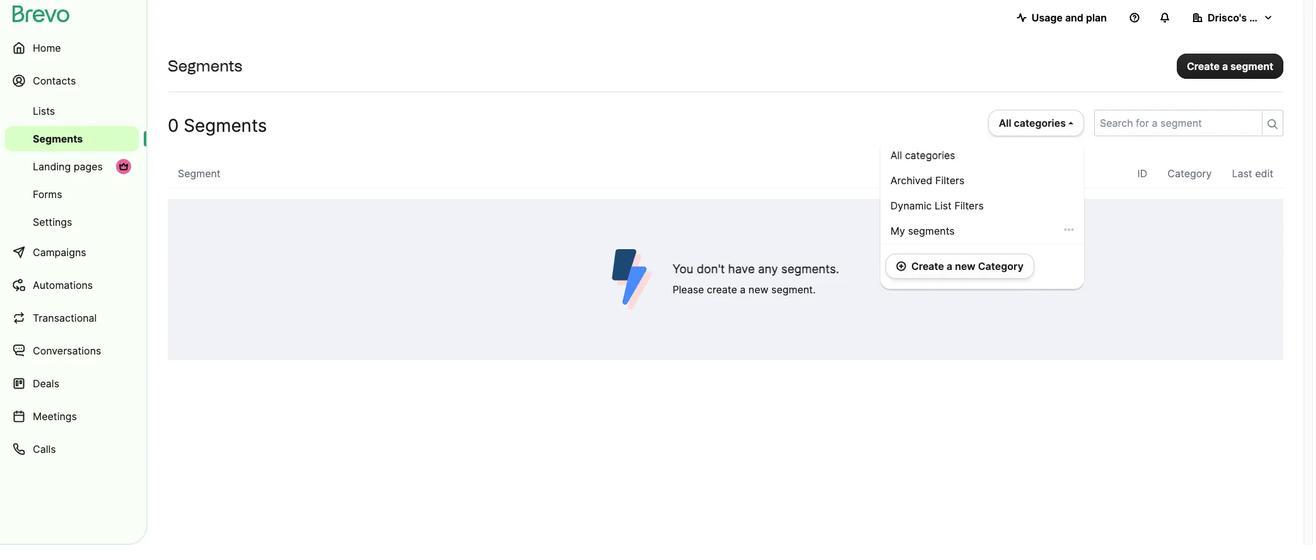 Task type: vqa. For each thing, say whether or not it's contained in the screenshot.
usage and plan
yes



Task type: describe. For each thing, give the bounding box(es) containing it.
home
[[33, 42, 61, 54]]

meetings link
[[5, 401, 139, 432]]

list
[[935, 199, 952, 212]]

create a new category button
[[886, 254, 1035, 279]]

have
[[729, 262, 755, 276]]

landing pages
[[33, 160, 103, 173]]

left___rvooi image
[[119, 162, 129, 172]]

and
[[1066, 11, 1084, 24]]

1 vertical spatial all categories
[[891, 149, 956, 162]]

contacts link
[[5, 66, 139, 96]]

create
[[707, 283, 738, 296]]

create a segment button
[[1177, 53, 1284, 79]]

1 vertical spatial categories
[[905, 149, 956, 162]]

landing pages link
[[5, 154, 139, 179]]

forms
[[33, 188, 62, 201]]

my segments
[[891, 225, 955, 237]]

segments
[[908, 225, 955, 237]]

0 segments
[[168, 115, 267, 136]]

1 vertical spatial all
[[891, 149, 903, 162]]

don't
[[697, 262, 725, 276]]

categories inside all categories 'button'
[[1014, 117, 1066, 129]]

deals link
[[5, 368, 139, 399]]

search image
[[1268, 119, 1278, 129]]

deals
[[33, 377, 59, 390]]

Search for a segment search field
[[1095, 110, 1258, 136]]

any
[[758, 262, 778, 276]]

search button
[[1263, 111, 1283, 135]]

landing
[[33, 160, 71, 173]]

0 horizontal spatial new
[[749, 283, 769, 296]]

dynamic
[[891, 199, 932, 212]]

create a new category
[[912, 260, 1024, 273]]

a for segment
[[1223, 60, 1229, 72]]

lists link
[[5, 98, 139, 124]]

create for create a new category
[[912, 260, 945, 273]]

lists
[[33, 105, 55, 117]]

0 vertical spatial filters
[[936, 174, 965, 187]]

last
[[1233, 167, 1253, 180]]

meetings
[[33, 410, 77, 423]]

home link
[[5, 33, 139, 63]]

segments up 0 segments
[[168, 57, 242, 75]]

drisco's drinks button
[[1183, 5, 1284, 30]]

2 vertical spatial a
[[740, 283, 746, 296]]

new inside button
[[955, 260, 976, 273]]



Task type: locate. For each thing, give the bounding box(es) containing it.
create a segment
[[1187, 60, 1274, 72]]

create left segment
[[1187, 60, 1220, 72]]

1 vertical spatial create
[[912, 260, 945, 273]]

create for create a segment
[[1187, 60, 1220, 72]]

you don't have any segments.
[[673, 262, 840, 276]]

you
[[673, 262, 694, 276]]

please create a new segment.
[[673, 283, 816, 296]]

2 horizontal spatial a
[[1223, 60, 1229, 72]]

all inside 'button'
[[999, 117, 1012, 129]]

conversations
[[33, 345, 101, 357]]

edit
[[1256, 167, 1274, 180]]

all categories inside 'button'
[[999, 117, 1066, 129]]

a down 'have'
[[740, 283, 746, 296]]

drinks
[[1250, 11, 1281, 24]]

conversations link
[[5, 336, 139, 366]]

0 horizontal spatial all
[[891, 149, 903, 162]]

0 horizontal spatial create
[[912, 260, 945, 273]]

filters right list
[[955, 199, 984, 212]]

settings
[[33, 216, 72, 228]]

drisco's drinks
[[1208, 11, 1281, 24]]

0 vertical spatial a
[[1223, 60, 1229, 72]]

create
[[1187, 60, 1220, 72], [912, 260, 945, 273]]

segments.
[[782, 262, 840, 276]]

1 horizontal spatial new
[[955, 260, 976, 273]]

category inside button
[[978, 260, 1024, 273]]

my
[[891, 225, 906, 237]]

usage and plan
[[1032, 11, 1107, 24]]

forms link
[[5, 182, 139, 207]]

pages
[[74, 160, 103, 173]]

segments link
[[5, 126, 139, 151]]

filters up list
[[936, 174, 965, 187]]

calls
[[33, 443, 56, 456]]

segment
[[178, 167, 221, 180]]

calls link
[[5, 434, 139, 464]]

a left segment
[[1223, 60, 1229, 72]]

campaigns
[[33, 246, 86, 259]]

contacts
[[33, 74, 76, 87]]

segment
[[1231, 60, 1274, 72]]

0 vertical spatial category
[[1168, 167, 1212, 180]]

all categories
[[999, 117, 1066, 129], [891, 149, 956, 162]]

usage
[[1032, 11, 1063, 24]]

1 vertical spatial category
[[978, 260, 1024, 273]]

0 vertical spatial categories
[[1014, 117, 1066, 129]]

0 vertical spatial new
[[955, 260, 976, 273]]

archived
[[891, 174, 933, 187]]

campaigns link
[[5, 237, 139, 268]]

archived filters
[[891, 174, 965, 187]]

new
[[955, 260, 976, 273], [749, 283, 769, 296]]

1 horizontal spatial categories
[[1014, 117, 1066, 129]]

segments up landing
[[33, 133, 83, 145]]

create down segments
[[912, 260, 945, 273]]

automations
[[33, 279, 93, 292]]

1 horizontal spatial all
[[999, 117, 1012, 129]]

a down segments
[[947, 260, 953, 273]]

0 vertical spatial all categories
[[999, 117, 1066, 129]]

a for new
[[947, 260, 953, 273]]

0 horizontal spatial a
[[740, 283, 746, 296]]

all categories button
[[989, 110, 1085, 136]]

please
[[673, 283, 704, 296]]

category
[[1168, 167, 1212, 180], [978, 260, 1024, 273]]

1 horizontal spatial a
[[947, 260, 953, 273]]

0 vertical spatial all
[[999, 117, 1012, 129]]

1 horizontal spatial category
[[1168, 167, 1212, 180]]

id
[[1138, 167, 1148, 180]]

0 horizontal spatial category
[[978, 260, 1024, 273]]

transactional
[[33, 312, 97, 324]]

categories
[[1014, 117, 1066, 129], [905, 149, 956, 162]]

0 horizontal spatial categories
[[905, 149, 956, 162]]

segments inside segments link
[[33, 133, 83, 145]]

last edit
[[1233, 167, 1274, 180]]

transactional link
[[5, 303, 139, 333]]

a
[[1223, 60, 1229, 72], [947, 260, 953, 273], [740, 283, 746, 296]]

settings link
[[5, 209, 139, 235]]

usage and plan button
[[1007, 5, 1117, 30]]

dynamic list filters
[[891, 199, 984, 212]]

segment.
[[772, 283, 816, 296]]

0
[[168, 115, 179, 136]]

1 horizontal spatial create
[[1187, 60, 1220, 72]]

segments right 0
[[184, 115, 267, 136]]

1 horizontal spatial all categories
[[999, 117, 1066, 129]]

automations link
[[5, 270, 139, 300]]

segments
[[168, 57, 242, 75], [184, 115, 267, 136], [33, 133, 83, 145]]

plan
[[1086, 11, 1107, 24]]

1 vertical spatial a
[[947, 260, 953, 273]]

drisco's
[[1208, 11, 1247, 24]]

filters
[[936, 174, 965, 187], [955, 199, 984, 212]]

1 vertical spatial new
[[749, 283, 769, 296]]

all
[[999, 117, 1012, 129], [891, 149, 903, 162]]

0 horizontal spatial all categories
[[891, 149, 956, 162]]

0 vertical spatial create
[[1187, 60, 1220, 72]]

1 vertical spatial filters
[[955, 199, 984, 212]]



